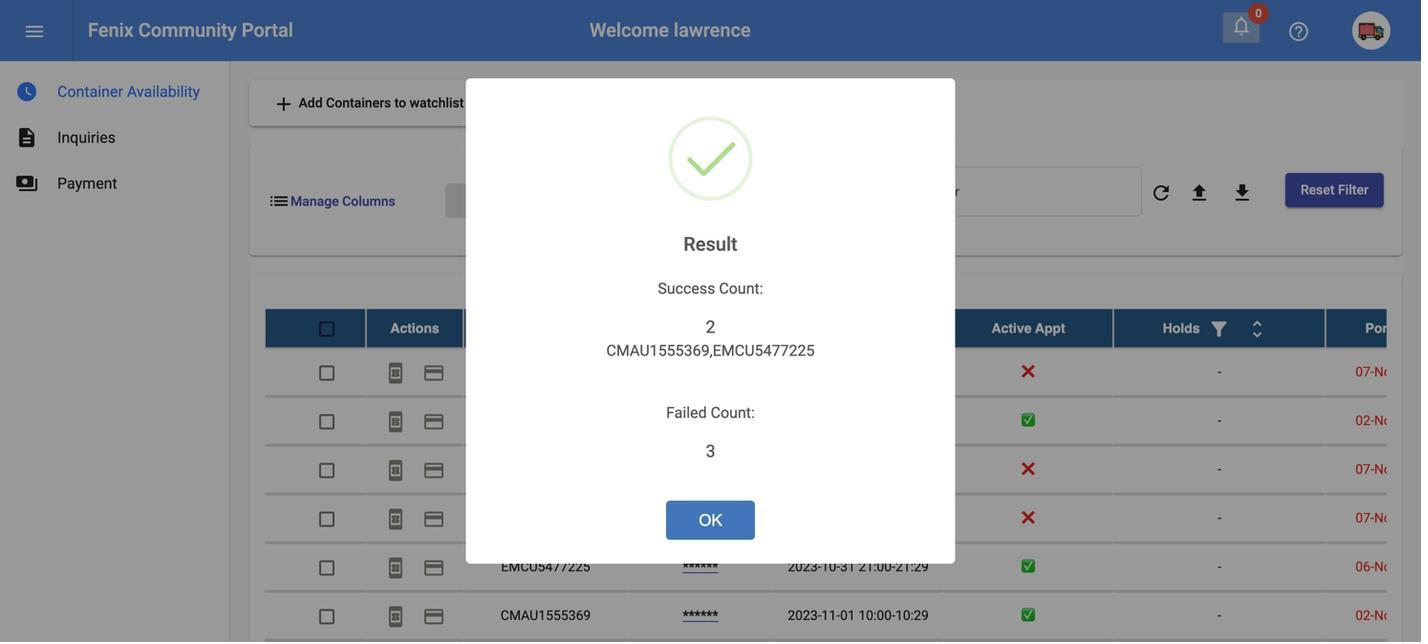Task type: locate. For each thing, give the bounding box(es) containing it.
filter_alt button
[[1200, 309, 1239, 348]]

0 vertical spatial 2023-
[[788, 559, 822, 575]]

02-nov-202
[[1356, 413, 1422, 429], [1356, 608, 1422, 624]]

unfold_more
[[1246, 318, 1269, 341]]

02-nov-202 down 06-nov-202
[[1356, 608, 1422, 624]]

2 book_online button from the top
[[377, 402, 415, 440]]

no color image containing help_outline
[[1288, 20, 1311, 43]]

row containing filter_alt
[[265, 309, 1422, 349]]

2 row from the top
[[265, 349, 1422, 397]]

2 nov- from the top
[[1375, 413, 1402, 429]]

no color image inside help_outline popup button
[[1288, 20, 1311, 43]]

10-
[[822, 559, 840, 575]]

❌
[[1022, 364, 1035, 380], [1022, 462, 1035, 478], [1022, 511, 1035, 526]]

07-nov-202 for second row
[[1356, 364, 1422, 380]]

2 vertical spatial ❌
[[1022, 511, 1035, 526]]

11-
[[822, 608, 840, 624]]

portal
[[242, 19, 293, 42]]

07-nov-202 for 5th row from the top
[[1356, 511, 1422, 526]]

5 payment from the top
[[423, 557, 445, 580]]

no color image inside "menu" button
[[23, 20, 46, 43]]

02- down 06-
[[1356, 608, 1375, 624]]

Global Watchlist Filter field
[[889, 188, 1132, 203]]

1 ****** from the top
[[683, 413, 718, 429]]

appt inside column header
[[1035, 321, 1066, 336]]

file_upload button
[[1181, 173, 1219, 211]]

no color image
[[1230, 14, 1253, 37], [23, 20, 46, 43], [15, 126, 38, 149], [1150, 181, 1173, 204], [1231, 181, 1254, 204], [1208, 318, 1231, 341], [384, 362, 407, 385], [423, 362, 445, 385], [423, 459, 445, 482], [423, 508, 445, 531], [423, 557, 445, 580]]

no color image containing refresh
[[1150, 181, 1173, 204]]

1 row from the top
[[265, 309, 1422, 349]]

1 02- from the top
[[1356, 413, 1375, 429]]

06-nov-202
[[1356, 559, 1422, 575]]

reset filter
[[1301, 182, 1369, 198]]

navigation
[[0, 61, 229, 206]]

count:
[[719, 279, 763, 298], [711, 404, 755, 422]]

2 vertical spatial ✅
[[1022, 608, 1035, 624]]

3 07- from the top
[[1356, 511, 1375, 526]]

1 vertical spatial ****** link
[[683, 559, 718, 575]]

book_online
[[384, 362, 407, 385], [384, 410, 407, 433], [384, 459, 407, 482], [384, 508, 407, 531], [384, 557, 407, 580], [384, 605, 407, 628]]

1 ✅ from the top
[[1022, 413, 1035, 429]]

nov- for ****** link associated with 2023-11-01 10:00-10:29
[[1375, 608, 1402, 624]]

07-
[[1356, 364, 1375, 380], [1356, 462, 1375, 478], [1356, 511, 1375, 526]]

2 2023- from the top
[[788, 608, 822, 624]]

-
[[1218, 364, 1222, 380], [1218, 413, 1222, 429], [1218, 462, 1222, 478], [699, 511, 703, 526], [1218, 511, 1222, 526], [1218, 559, 1222, 575], [1218, 608, 1222, 624]]

3 nov- from the top
[[1375, 462, 1402, 478]]

4 book_online button from the top
[[377, 500, 415, 538]]

✅ for 2023-11-01 10:00-10:29
[[1022, 608, 1035, 624]]

202
[[1402, 364, 1422, 380], [1402, 413, 1422, 429], [1402, 462, 1422, 478], [1402, 511, 1422, 526], [1402, 559, 1422, 575], [1402, 608, 1422, 624]]

3 07-nov-202 from the top
[[1356, 511, 1422, 526]]

1 vertical spatial 07-
[[1356, 462, 1375, 478]]

payments
[[15, 172, 38, 195]]

reset
[[1301, 182, 1335, 198]]

1 07-nov-202 from the top
[[1356, 364, 1422, 380]]

2023- left 31
[[788, 559, 822, 575]]

1 02-nov-202 from the top
[[1356, 413, 1422, 429]]

3 ****** from the top
[[683, 608, 718, 624]]

row
[[265, 309, 1422, 349], [265, 349, 1422, 397], [265, 397, 1422, 446], [265, 446, 1422, 495], [265, 495, 1422, 544], [265, 544, 1422, 592], [265, 592, 1422, 641], [265, 641, 1422, 642]]

1 vertical spatial count:
[[711, 404, 755, 422]]

no color image inside 'filter_alt' popup button
[[1208, 318, 1231, 341]]

2 vertical spatial 07-
[[1356, 511, 1375, 526]]

count: for failed count:
[[711, 404, 755, 422]]

31
[[840, 559, 855, 575]]

count: up 3
[[711, 404, 755, 422]]

2 ****** from the top
[[683, 559, 718, 575]]

4 payment button from the top
[[415, 500, 453, 538]]

02-nov-202 down port lfd on the right of the page
[[1356, 413, 1422, 429]]

1 payment from the top
[[423, 362, 445, 385]]

2 payment from the top
[[423, 410, 445, 433]]

fenix
[[88, 19, 134, 42]]

1 vertical spatial ✅
[[1022, 559, 1035, 575]]

failed
[[666, 404, 707, 422]]

2 ✅ from the top
[[1022, 559, 1035, 575]]

column header
[[464, 309, 628, 348], [773, 309, 944, 348], [1114, 309, 1326, 348]]

availability
[[127, 83, 200, 101]]

2 vertical spatial ****** link
[[683, 608, 718, 624]]

2 horizontal spatial column header
[[1114, 309, 1326, 348]]

0 horizontal spatial column header
[[464, 309, 628, 348]]

2 02-nov-202 from the top
[[1356, 608, 1422, 624]]

0 horizontal spatial appt
[[672, 321, 703, 336]]

payment for book_online button associated with third payment button from the top
[[423, 459, 445, 482]]

0 vertical spatial ✅
[[1022, 413, 1035, 429]]

appt
[[672, 321, 703, 336], [1035, 321, 1066, 336]]

grid
[[265, 309, 1422, 642]]

2 vertical spatial ******
[[683, 608, 718, 624]]

✅
[[1022, 413, 1035, 429], [1022, 559, 1035, 575], [1022, 608, 1035, 624]]

payment for book_online button related to 5th payment button from the bottom
[[423, 410, 445, 433]]

1 vertical spatial 07-nov-202
[[1356, 462, 1422, 478]]

description
[[15, 126, 38, 149]]

2023-10-31 21:00-21:29
[[788, 559, 929, 575]]

no color image containing file_download
[[1231, 181, 1254, 204]]

1 vertical spatial ******
[[683, 559, 718, 575]]

0 vertical spatial count:
[[719, 279, 763, 298]]

no color image containing payments
[[15, 172, 38, 195]]

3 ****** link from the top
[[683, 608, 718, 624]]

appt left '2'
[[672, 321, 703, 336]]

4 nov- from the top
[[1375, 511, 1402, 526]]

6 nov- from the top
[[1375, 608, 1402, 624]]

2023-
[[788, 559, 822, 575], [788, 608, 822, 624]]

payment for book_online button corresponding to fourth payment button
[[423, 508, 445, 531]]

****** for 2023-10-31 21:00-21:29
[[683, 559, 718, 575]]

3 202 from the top
[[1402, 462, 1422, 478]]

1 2023- from the top
[[788, 559, 822, 575]]

book_online button
[[377, 353, 415, 392], [377, 402, 415, 440], [377, 451, 415, 489], [377, 500, 415, 538], [377, 548, 415, 587], [377, 597, 415, 635]]

- for 4th row from the top of the grid containing filter_alt
[[1218, 462, 1222, 478]]

book_online for 5th payment button from the top
[[384, 557, 407, 580]]

nov-
[[1375, 364, 1402, 380], [1375, 413, 1402, 429], [1375, 462, 1402, 478], [1375, 511, 1402, 526], [1375, 559, 1402, 575], [1375, 608, 1402, 624]]

****** link
[[683, 413, 718, 429], [683, 559, 718, 575], [683, 608, 718, 624]]

0 vertical spatial 02-
[[1356, 413, 1375, 429]]

5 book_online from the top
[[384, 557, 407, 580]]

inquiries
[[57, 129, 116, 147]]

1 vertical spatial 2023-
[[788, 608, 822, 624]]

1 ****** link from the top
[[683, 413, 718, 429]]

appt right "active"
[[1035, 321, 1066, 336]]

2
[[706, 317, 716, 337]]

0 vertical spatial 07-
[[1356, 364, 1375, 380]]

6 book_online button from the top
[[377, 597, 415, 635]]

3 payment button from the top
[[415, 451, 453, 489]]

1 horizontal spatial appt
[[1035, 321, 1066, 336]]

2 book_online from the top
[[384, 410, 407, 433]]

no color image containing notifications_none
[[1230, 14, 1253, 37]]

2 ****** link from the top
[[683, 559, 718, 575]]

1 ❌ from the top
[[1022, 364, 1035, 380]]

refresh
[[1150, 181, 1173, 204]]

file_upload
[[1188, 181, 1211, 204]]

0 vertical spatial ❌
[[1022, 364, 1035, 380]]

0 vertical spatial 07-nov-202
[[1356, 364, 1422, 380]]

cmau1555369
[[501, 608, 591, 624]]

07-nov-202
[[1356, 364, 1422, 380], [1356, 462, 1422, 478], [1356, 511, 1422, 526]]

payment
[[423, 362, 445, 385], [423, 410, 445, 433], [423, 459, 445, 482], [423, 508, 445, 531], [423, 557, 445, 580], [423, 605, 445, 628]]

3 book_online from the top
[[384, 459, 407, 482]]

success
[[658, 279, 715, 298]]

no color image containing filter_alt
[[1208, 318, 1231, 341]]

02-
[[1356, 413, 1375, 429], [1356, 608, 1375, 624]]

6 payment from the top
[[423, 605, 445, 628]]

3 payment from the top
[[423, 459, 445, 482]]

count: up nbr
[[719, 279, 763, 298]]

1 book_online button from the top
[[377, 353, 415, 392]]

payment button
[[415, 353, 453, 392], [415, 402, 453, 440], [415, 451, 453, 489], [415, 500, 453, 538], [415, 548, 453, 587], [415, 597, 453, 635]]

1 vertical spatial ❌
[[1022, 462, 1035, 478]]

success count:
[[658, 279, 763, 298]]

1 vertical spatial 02-nov-202
[[1356, 608, 1422, 624]]

1 horizontal spatial column header
[[773, 309, 944, 348]]

4 row from the top
[[265, 446, 1422, 495]]

1 book_online from the top
[[384, 362, 407, 385]]

navigation containing watch_later
[[0, 61, 229, 206]]

payment for book_online button associated with 5th payment button from the top
[[423, 557, 445, 580]]

nov- for ****** link related to 2023-10-31 21:00-21:29
[[1375, 559, 1402, 575]]

2 vertical spatial 07-nov-202
[[1356, 511, 1422, 526]]

21:29
[[896, 559, 929, 575]]

active
[[992, 321, 1032, 336]]

container
[[57, 83, 123, 101]]

cell
[[464, 349, 628, 396], [628, 349, 773, 396], [773, 349, 944, 396], [464, 397, 628, 445], [773, 397, 944, 445], [464, 446, 628, 494], [628, 446, 773, 494], [773, 446, 944, 494], [464, 495, 628, 543], [773, 495, 944, 543], [265, 641, 366, 642], [366, 641, 464, 642], [464, 641, 628, 642], [628, 641, 773, 642], [773, 641, 944, 642], [944, 641, 1114, 642], [1114, 641, 1326, 642], [1326, 641, 1422, 642]]

port
[[1366, 321, 1393, 336]]

5 book_online button from the top
[[377, 548, 415, 587]]

5 nov- from the top
[[1375, 559, 1402, 575]]

2 appt from the left
[[1035, 321, 1066, 336]]

3 column header from the left
[[1114, 309, 1326, 348]]

0 vertical spatial ******
[[683, 413, 718, 429]]

no color image containing file_upload
[[1188, 181, 1211, 204]]

no color image containing menu
[[23, 20, 46, 43]]

ok button
[[667, 501, 755, 540]]

2 07-nov-202 from the top
[[1356, 462, 1422, 478]]

2023- for 11-
[[788, 608, 822, 624]]

3 book_online button from the top
[[377, 451, 415, 489]]

grid containing filter_alt
[[265, 309, 1422, 642]]

0 vertical spatial 02-nov-202
[[1356, 413, 1422, 429]]

refresh button
[[1142, 173, 1181, 211]]

6 book_online from the top
[[384, 605, 407, 628]]

holds filter_alt
[[1163, 318, 1231, 341]]

4 payment from the top
[[423, 508, 445, 531]]

2 202 from the top
[[1402, 413, 1422, 429]]

no color image containing unfold_more
[[1246, 318, 1269, 341]]

******
[[683, 413, 718, 429], [683, 559, 718, 575], [683, 608, 718, 624]]

payment
[[57, 174, 117, 193]]

4 book_online from the top
[[384, 508, 407, 531]]

community
[[138, 19, 237, 42]]

5 202 from the top
[[1402, 559, 1422, 575]]

1 vertical spatial 02-
[[1356, 608, 1375, 624]]

1 appt from the left
[[672, 321, 703, 336]]

3 ✅ from the top
[[1022, 608, 1035, 624]]

book_online for first payment button from the top of the page
[[384, 362, 407, 385]]

6 row from the top
[[265, 544, 1422, 592]]

notifications_none button
[[1223, 11, 1261, 43]]

10:29
[[896, 608, 929, 624]]

nov- for - link
[[1375, 511, 1402, 526]]

2 07- from the top
[[1356, 462, 1375, 478]]

welcome lawrence
[[590, 19, 751, 42]]

manage
[[291, 193, 339, 209]]

0 vertical spatial ****** link
[[683, 413, 718, 429]]

2023- left 01
[[788, 608, 822, 624]]

02- down port lfd column header
[[1356, 413, 1375, 429]]

no color image
[[1288, 20, 1311, 43], [15, 80, 38, 103], [15, 172, 38, 195], [1188, 181, 1211, 204], [268, 190, 291, 213], [1246, 318, 1269, 341], [384, 410, 407, 433], [423, 410, 445, 433], [384, 459, 407, 482], [384, 508, 407, 531], [384, 557, 407, 580], [384, 605, 407, 628], [423, 605, 445, 628]]

menu
[[23, 20, 46, 43]]



Task type: vqa. For each thing, say whether or not it's contained in the screenshot.
the topmost Add
no



Task type: describe. For each thing, give the bounding box(es) containing it.
1 nov- from the top
[[1375, 364, 1402, 380]]

reset filter button
[[1286, 173, 1384, 207]]

lawrence
[[674, 19, 751, 42]]

1 payment button from the top
[[415, 353, 453, 392]]

3 ❌ from the top
[[1022, 511, 1035, 526]]

07-nov-202 for 4th row from the top of the grid containing filter_alt
[[1356, 462, 1422, 478]]

****** for 2023-11-01 10:00-10:29
[[683, 608, 718, 624]]

delete button
[[445, 183, 507, 218]]

2023- for 10-
[[788, 559, 822, 575]]

payment for book_online button associated with 1st payment button from the bottom of the page
[[423, 605, 445, 628]]

2 ❌ from the top
[[1022, 462, 1035, 478]]

5 row from the top
[[265, 495, 1422, 544]]

4 202 from the top
[[1402, 511, 1422, 526]]

filter
[[1338, 182, 1369, 198]]

appt nbr column header
[[628, 309, 773, 348]]

actions
[[390, 321, 439, 336]]

lfd
[[1396, 321, 1422, 336]]

- for third row from the bottom of the grid containing filter_alt
[[1218, 559, 1222, 575]]

book_online for fourth payment button
[[384, 508, 407, 531]]

21:00-
[[859, 559, 896, 575]]

file_download
[[1231, 181, 1254, 204]]

10:00-
[[859, 608, 896, 624]]

1 202 from the top
[[1402, 364, 1422, 380]]

✅ for 2023-10-31 21:00-21:29
[[1022, 559, 1035, 575]]

****** link for 2023-10-31 21:00-21:29
[[683, 559, 718, 575]]

2 02- from the top
[[1356, 608, 1375, 624]]

no color image inside notifications_none popup button
[[1230, 14, 1253, 37]]

delete
[[465, 190, 487, 213]]

help_outline button
[[1280, 11, 1318, 50]]

ok
[[699, 511, 723, 529]]

6 202 from the top
[[1402, 608, 1422, 624]]

book_online button for 1st payment button from the bottom of the page
[[377, 597, 415, 635]]

1 07- from the top
[[1356, 364, 1375, 380]]

menu button
[[15, 11, 54, 50]]

02-nov-202 for 5th payment button from the bottom
[[1356, 413, 1422, 429]]

- for 7th row from the top
[[1218, 608, 1222, 624]]

2 cmau1555369,emcu5477225
[[607, 317, 815, 360]]

3 row from the top
[[265, 397, 1422, 446]]

port lfd
[[1366, 321, 1422, 336]]

no color image inside file_download button
[[1231, 181, 1254, 204]]

3
[[706, 441, 716, 462]]

5 payment button from the top
[[415, 548, 453, 587]]

2 payment button from the top
[[415, 402, 453, 440]]

watch_later
[[15, 80, 38, 103]]

no color image containing watch_later
[[15, 80, 38, 103]]

actions column header
[[366, 309, 464, 348]]

cmau1555369,emcu5477225
[[607, 342, 815, 360]]

book_online button for first payment button from the top of the page
[[377, 353, 415, 392]]

no color image containing list
[[268, 190, 291, 213]]

container availability
[[57, 83, 200, 101]]

nov- for 3rd ****** link from the bottom of the page
[[1375, 413, 1402, 429]]

column header containing filter_alt
[[1114, 309, 1326, 348]]

delete image
[[465, 190, 487, 213]]

result dialog
[[466, 78, 955, 564]]

01
[[840, 608, 855, 624]]

06-
[[1356, 559, 1375, 575]]

payment for book_online button corresponding to first payment button from the top of the page
[[423, 362, 445, 385]]

02-nov-202 for 1st payment button from the bottom of the page
[[1356, 608, 1422, 624]]

1 column header from the left
[[464, 309, 628, 348]]

book_online button for 5th payment button from the bottom
[[377, 402, 415, 440]]

emcu5477225
[[501, 559, 591, 575]]

2023-11-01 10:00-10:29
[[788, 608, 929, 624]]

active appt column header
[[944, 309, 1114, 348]]

file_download button
[[1224, 173, 1262, 211]]

welcome
[[590, 19, 669, 42]]

list manage columns
[[268, 190, 396, 213]]

6 payment button from the top
[[415, 597, 453, 635]]

no color image inside file_upload 'button'
[[1188, 181, 1211, 204]]

count: for success count:
[[719, 279, 763, 298]]

- for third row
[[1218, 413, 1222, 429]]

no color image inside "refresh" "button"
[[1150, 181, 1173, 204]]

help_outline
[[1288, 20, 1311, 43]]

book_online button for fourth payment button
[[377, 500, 415, 538]]

book_online button for 5th payment button from the top
[[377, 548, 415, 587]]

book_online for 5th payment button from the bottom
[[384, 410, 407, 433]]

- link
[[699, 511, 703, 526]]

appt inside column header
[[672, 321, 703, 336]]

columns
[[342, 193, 396, 209]]

- for 5th row from the top
[[1218, 511, 1222, 526]]

- for second row
[[1218, 364, 1222, 380]]

****** link for 2023-11-01 10:00-10:29
[[683, 608, 718, 624]]

list
[[268, 190, 291, 213]]

result
[[684, 233, 738, 256]]

8 row from the top
[[265, 641, 1422, 642]]

no color image containing description
[[15, 126, 38, 149]]

book_online for third payment button from the top
[[384, 459, 407, 482]]

active appt
[[992, 321, 1066, 336]]

2 column header from the left
[[773, 309, 944, 348]]

book_online for 1st payment button from the bottom of the page
[[384, 605, 407, 628]]

fenix community portal
[[88, 19, 293, 42]]

holds
[[1163, 321, 1200, 336]]

unfold_more button
[[1239, 309, 1277, 348]]

7 row from the top
[[265, 592, 1422, 641]]

filter_alt
[[1208, 318, 1231, 341]]

no color image inside the 'unfold_more' button
[[1246, 318, 1269, 341]]

no color image containing book_online
[[384, 362, 407, 385]]

appt nbr
[[672, 321, 729, 336]]

book_online button for third payment button from the top
[[377, 451, 415, 489]]

nbr
[[706, 321, 729, 336]]

port lfd column header
[[1326, 309, 1422, 348]]

failed count:
[[666, 404, 755, 422]]

notifications_none
[[1230, 14, 1253, 37]]



